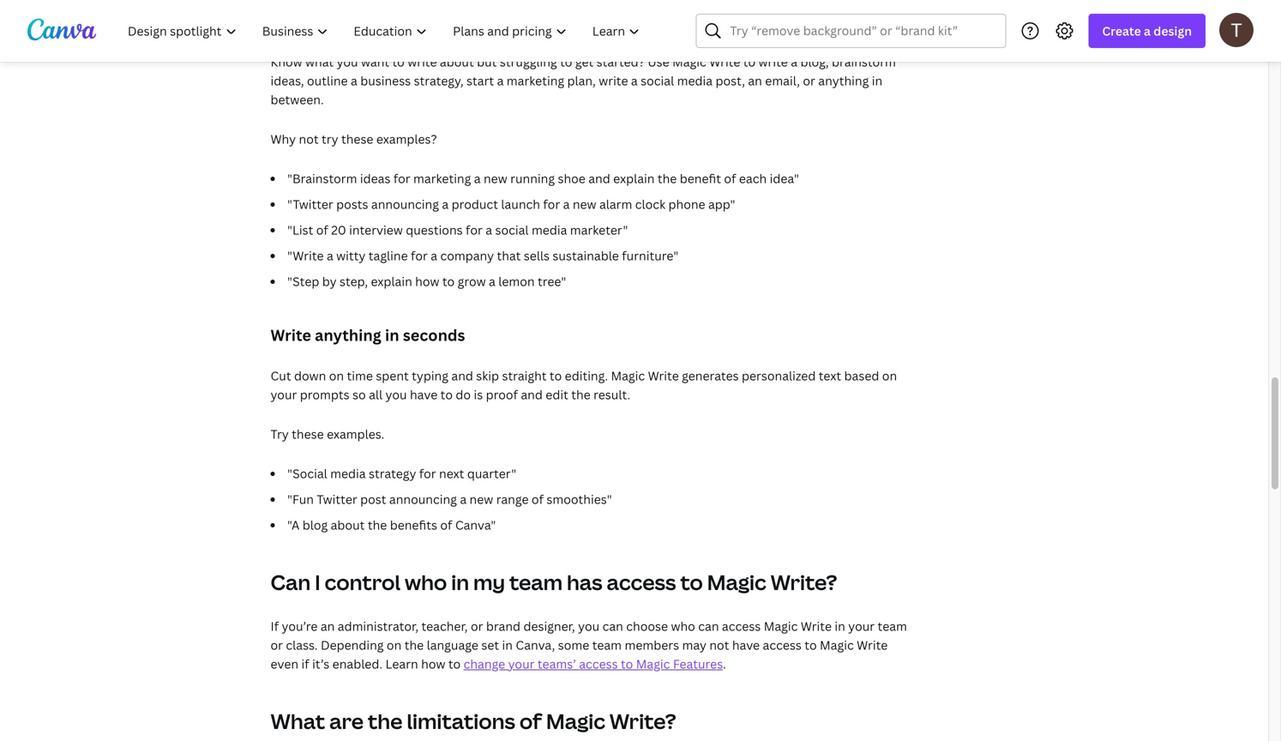 Task type: describe. For each thing, give the bounding box(es) containing it.
use
[[648, 54, 670, 70]]

1 vertical spatial marketing
[[414, 170, 471, 186]]

a down questions
[[431, 247, 438, 264]]

get
[[576, 54, 594, 70]]

launch
[[501, 196, 540, 212]]

"a
[[287, 517, 300, 533]]

"write
[[287, 247, 324, 264]]

1 can from the left
[[603, 618, 624, 634]]

magic inside the know what you want to write about but struggling to get started? use magic write to write a blog, brainstorm ideas, outline a business strategy, start a marketing plan, write a social media post, an email, or anything in between.
[[673, 54, 707, 70]]

you're
[[282, 618, 318, 634]]

start
[[467, 72, 494, 89]]

spent
[[376, 368, 409, 384]]

next
[[439, 465, 464, 482]]

that
[[497, 247, 521, 264]]

questions
[[406, 222, 463, 238]]

lemon
[[499, 273, 535, 289]]

the up clock on the top of page
[[658, 170, 677, 186]]

can i control who in my team has access to magic write?
[[271, 568, 838, 596]]

"list
[[287, 222, 313, 238]]

administrator,
[[338, 618, 419, 634]]

you inside cut down on time spent typing and skip straight to editing. magic write generates personalized text based on your prompts so all you have to do is proof and edit the result.
[[386, 386, 407, 403]]

strategy
[[369, 465, 416, 482]]

benefit
[[680, 170, 722, 186]]

alarm
[[600, 196, 633, 212]]

strategy,
[[414, 72, 464, 89]]

the inside if you're an administrator, teacher, or brand designer, you can choose who can access magic write in your team or class. depending on the language set in canva, some team members may not have access to magic write even if it's enabled. learn how to
[[405, 637, 424, 653]]

quarter"
[[467, 465, 517, 482]]

choose
[[627, 618, 668, 634]]

your inside if you're an administrator, teacher, or brand designer, you can choose who can access magic write in your team or class. depending on the language set in canva, some team members may not have access to magic write even if it's enabled. learn how to
[[849, 618, 875, 634]]

2 vertical spatial team
[[593, 637, 622, 653]]

sustainable
[[553, 247, 619, 264]]

"fun twitter post announcing a new range of smoothies"
[[287, 491, 612, 507]]

of right range in the bottom of the page
[[532, 491, 544, 507]]

2 horizontal spatial write
[[759, 54, 788, 70]]

time
[[347, 368, 373, 384]]

for right ideas
[[394, 170, 411, 186]]

tagline
[[369, 247, 408, 264]]

editing.
[[565, 368, 608, 384]]

change your teams' access to magic features link
[[464, 656, 723, 672]]

1 vertical spatial new
[[573, 196, 597, 212]]

examples?
[[377, 131, 437, 147]]

cut
[[271, 368, 291, 384]]

want
[[361, 54, 390, 70]]

so
[[353, 386, 366, 403]]

features
[[673, 656, 723, 672]]

sells
[[524, 247, 550, 264]]

"step by step, explain how to grow a lemon tree"
[[287, 273, 567, 289]]

design
[[1154, 23, 1193, 39]]

a down started?
[[631, 72, 638, 89]]

1 vertical spatial media
[[532, 222, 567, 238]]

new for range
[[470, 491, 494, 507]]

may
[[682, 637, 707, 653]]

the right are
[[368, 707, 403, 735]]

1 vertical spatial team
[[878, 618, 908, 634]]

write inside the know what you want to write about but struggling to get started? use magic write to write a blog, brainstorm ideas, outline a business strategy, start a marketing plan, write a social media post, an email, or anything in between.
[[710, 54, 741, 70]]

"social
[[287, 465, 328, 482]]

an inside the know what you want to write about but struggling to get started? use magic write to write a blog, brainstorm ideas, outline a business strategy, start a marketing plan, write a social media post, an email, or anything in between.
[[748, 72, 763, 89]]

has
[[567, 568, 603, 596]]

have inside if you're an administrator, teacher, or brand designer, you can choose who can access magic write in your team or class. depending on the language set in canva, some team members may not have access to magic write even if it's enabled. learn how to
[[733, 637, 760, 653]]

"write a witty tagline for a company that sells sustainable furniture"
[[287, 247, 679, 264]]

"a blog about the benefits of canva"
[[287, 517, 496, 533]]

why
[[271, 131, 296, 147]]

brand
[[486, 618, 521, 634]]

depending
[[321, 637, 384, 653]]

1 horizontal spatial write
[[599, 72, 628, 89]]

how inside if you're an administrator, teacher, or brand designer, you can choose who can access magic write in your team or class. depending on the language set in canva, some team members may not have access to magic write even if it's enabled. learn how to
[[421, 656, 446, 672]]

tree"
[[538, 273, 567, 289]]

0 horizontal spatial write
[[408, 54, 437, 70]]

of left each
[[724, 170, 737, 186]]

top level navigation element
[[117, 14, 655, 48]]

phone
[[669, 196, 706, 212]]

try
[[271, 426, 289, 442]]

range
[[496, 491, 529, 507]]

by
[[322, 273, 337, 289]]

straight
[[502, 368, 547, 384]]

media inside the know what you want to write about but struggling to get started? use magic write to write a blog, brainstorm ideas, outline a business strategy, start a marketing plan, write a social media post, an email, or anything in between.
[[677, 72, 713, 89]]

write inside cut down on time spent typing and skip straight to editing. magic write generates personalized text based on your prompts so all you have to do is proof and edit the result.
[[648, 368, 679, 384]]

"brainstorm ideas for marketing a new running shoe and explain the benefit of each idea"
[[287, 170, 800, 186]]

a right 'outline'
[[351, 72, 358, 89]]

each
[[739, 170, 767, 186]]

control
[[325, 568, 401, 596]]

cut down on time spent typing and skip straight to editing. magic write generates personalized text based on your prompts so all you have to do is proof and edit the result.
[[271, 368, 898, 403]]

your inside cut down on time spent typing and skip straight to editing. magic write generates personalized text based on your prompts so all you have to do is proof and edit the result.
[[271, 386, 297, 403]]

canva"
[[455, 517, 496, 533]]

1 vertical spatial social
[[495, 222, 529, 238]]

try
[[322, 131, 338, 147]]

1 horizontal spatial and
[[521, 386, 543, 403]]

teams'
[[538, 656, 576, 672]]

in inside the know what you want to write about but struggling to get started? use magic write to write a blog, brainstorm ideas, outline a business strategy, start a marketing plan, write a social media post, an email, or anything in between.
[[872, 72, 883, 89]]

0 horizontal spatial on
[[329, 368, 344, 384]]

2 vertical spatial or
[[271, 637, 283, 653]]

even
[[271, 656, 299, 672]]

blog,
[[801, 54, 829, 70]]

"social media strategy for next quarter"
[[287, 465, 517, 482]]

on inside if you're an administrator, teacher, or brand designer, you can choose who can access magic write in your team or class. depending on the language set in canva, some team members may not have access to magic write even if it's enabled. learn how to
[[387, 637, 402, 653]]

20
[[331, 222, 346, 238]]

post,
[[716, 72, 745, 89]]

marketer"
[[570, 222, 628, 238]]

create a design button
[[1089, 14, 1206, 48]]

ideas
[[360, 170, 391, 186]]

what
[[271, 707, 325, 735]]

you inside if you're an administrator, teacher, or brand designer, you can choose who can access magic write in your team or class. depending on the language set in canva, some team members may not have access to magic write even if it's enabled. learn how to
[[578, 618, 600, 634]]

try these examples.
[[271, 426, 385, 442]]

have inside cut down on time spent typing and skip straight to editing. magic write generates personalized text based on your prompts so all you have to do is proof and edit the result.
[[410, 386, 438, 403]]

create a design
[[1103, 23, 1193, 39]]

0 horizontal spatial media
[[330, 465, 366, 482]]

create
[[1103, 23, 1142, 39]]

clock
[[636, 196, 666, 212]]

about inside the know what you want to write about but struggling to get started? use magic write to write a blog, brainstorm ideas, outline a business strategy, start a marketing plan, write a social media post, an email, or anything in between.
[[440, 54, 474, 70]]

proof
[[486, 386, 518, 403]]

seconds
[[403, 325, 465, 346]]

a down the next
[[460, 491, 467, 507]]

0 vertical spatial how
[[415, 273, 440, 289]]

but
[[477, 54, 497, 70]]

a up product
[[474, 170, 481, 186]]

designer,
[[524, 618, 575, 634]]



Task type: locate. For each thing, give the bounding box(es) containing it.
"list of 20 interview questions for a social media marketer"
[[287, 222, 628, 238]]

0 vertical spatial or
[[803, 72, 816, 89]]

new
[[484, 170, 508, 186], [573, 196, 597, 212], [470, 491, 494, 507]]

1 vertical spatial your
[[849, 618, 875, 634]]

0 vertical spatial announcing
[[371, 196, 439, 212]]

0 horizontal spatial about
[[331, 517, 365, 533]]

a right start
[[497, 72, 504, 89]]

2 vertical spatial your
[[508, 656, 535, 672]]

0 horizontal spatial or
[[271, 637, 283, 653]]

for down product
[[466, 222, 483, 238]]

the down editing.
[[572, 386, 591, 403]]

not
[[299, 131, 319, 147], [710, 637, 730, 653]]

1 horizontal spatial on
[[387, 637, 402, 653]]

on up 'learn' at bottom left
[[387, 637, 402, 653]]

0 vertical spatial your
[[271, 386, 297, 403]]

of down "fun twitter post announcing a new range of smoothies"
[[440, 517, 452, 533]]

media left post,
[[677, 72, 713, 89]]

generates
[[682, 368, 739, 384]]

new down shoe
[[573, 196, 597, 212]]

team
[[510, 568, 563, 596], [878, 618, 908, 634], [593, 637, 622, 653]]

1 horizontal spatial explain
[[614, 170, 655, 186]]

0 horizontal spatial can
[[603, 618, 624, 634]]

0 vertical spatial who
[[405, 568, 447, 596]]

post
[[360, 491, 386, 507]]

0 horizontal spatial who
[[405, 568, 447, 596]]

how left grow
[[415, 273, 440, 289]]

how
[[415, 273, 440, 289], [421, 656, 446, 672]]

1 vertical spatial these
[[292, 426, 324, 442]]

shoe
[[558, 170, 586, 186]]

explain up clock on the top of page
[[614, 170, 655, 186]]

1 vertical spatial an
[[321, 618, 335, 634]]

1 horizontal spatial an
[[748, 72, 763, 89]]

personalized
[[742, 368, 816, 384]]

"step
[[287, 273, 319, 289]]

canva,
[[516, 637, 555, 653]]

0 horizontal spatial not
[[299, 131, 319, 147]]

for left the next
[[419, 465, 436, 482]]

teacher,
[[422, 618, 468, 634]]

or up set
[[471, 618, 483, 634]]

some
[[558, 637, 590, 653]]

1 horizontal spatial social
[[641, 72, 675, 89]]

0 vertical spatial marketing
[[507, 72, 565, 89]]

posts
[[336, 196, 368, 212]]

0 horizontal spatial write?
[[610, 707, 677, 735]]

an right post,
[[748, 72, 763, 89]]

2 horizontal spatial or
[[803, 72, 816, 89]]

announcing up interview in the top of the page
[[371, 196, 439, 212]]

product
[[452, 196, 498, 212]]

new for running
[[484, 170, 508, 186]]

1 horizontal spatial media
[[532, 222, 567, 238]]

a right grow
[[489, 273, 496, 289]]

why not try these examples?
[[271, 131, 437, 147]]

and down the straight
[[521, 386, 543, 403]]

0 vertical spatial anything
[[819, 72, 869, 89]]

you up the some
[[578, 618, 600, 634]]

about up strategy,
[[440, 54, 474, 70]]

or down blog,
[[803, 72, 816, 89]]

anything
[[819, 72, 869, 89], [315, 325, 382, 346]]

you down spent
[[386, 386, 407, 403]]

and right shoe
[[589, 170, 611, 186]]

1 horizontal spatial have
[[733, 637, 760, 653]]

a left blog,
[[791, 54, 798, 70]]

1 vertical spatial have
[[733, 637, 760, 653]]

1 horizontal spatial these
[[341, 131, 374, 147]]

have down typing
[[410, 386, 438, 403]]

0 horizontal spatial social
[[495, 222, 529, 238]]

1 vertical spatial about
[[331, 517, 365, 533]]

marketing down struggling
[[507, 72, 565, 89]]

1 horizontal spatial can
[[699, 618, 719, 634]]

know what you want to write about but struggling to get started? use magic write to write a blog, brainstorm ideas, outline a business strategy, start a marketing plan, write a social media post, an email, or anything in between.
[[271, 54, 896, 108]]

social
[[641, 72, 675, 89], [495, 222, 529, 238]]

0 horizontal spatial anything
[[315, 325, 382, 346]]

an inside if you're an administrator, teacher, or brand designer, you can choose who can access magic write in your team or class. depending on the language set in canva, some team members may not have access to magic write even if it's enabled. learn how to
[[321, 618, 335, 634]]

1 vertical spatial write?
[[610, 707, 677, 735]]

and up 'do'
[[452, 368, 473, 384]]

or
[[803, 72, 816, 89], [471, 618, 483, 634], [271, 637, 283, 653]]

2 horizontal spatial and
[[589, 170, 611, 186]]

0 vertical spatial team
[[510, 568, 563, 596]]

all
[[369, 386, 383, 403]]

not up .
[[710, 637, 730, 653]]

anything inside the know what you want to write about but struggling to get started? use magic write to write a blog, brainstorm ideas, outline a business strategy, start a marketing plan, write a social media post, an email, or anything in between.
[[819, 72, 869, 89]]

0 vertical spatial new
[[484, 170, 508, 186]]

have
[[410, 386, 438, 403], [733, 637, 760, 653]]

2 can from the left
[[699, 618, 719, 634]]

started?
[[597, 54, 645, 70]]

marketing inside the know what you want to write about but struggling to get started? use magic write to write a blog, brainstorm ideas, outline a business strategy, start a marketing plan, write a social media post, an email, or anything in between.
[[507, 72, 565, 89]]

a up questions
[[442, 196, 449, 212]]

1 vertical spatial and
[[452, 368, 473, 384]]

a down shoe
[[563, 196, 570, 212]]

1 horizontal spatial marketing
[[507, 72, 565, 89]]

prompts
[[300, 386, 350, 403]]

on right based
[[883, 368, 898, 384]]

magic inside cut down on time spent typing and skip straight to editing. magic write generates personalized text based on your prompts so all you have to do is proof and edit the result.
[[611, 368, 645, 384]]

media
[[677, 72, 713, 89], [532, 222, 567, 238], [330, 465, 366, 482]]

who up may
[[671, 618, 696, 634]]

a inside dropdown button
[[1145, 23, 1151, 39]]

0 vertical spatial and
[[589, 170, 611, 186]]

1 vertical spatial who
[[671, 618, 696, 634]]

know
[[271, 54, 303, 70]]

media up sells
[[532, 222, 567, 238]]

it's
[[312, 656, 330, 672]]

0 horizontal spatial have
[[410, 386, 438, 403]]

write up strategy,
[[408, 54, 437, 70]]

text
[[819, 368, 842, 384]]

change your teams' access to magic features .
[[464, 656, 726, 672]]

my
[[474, 568, 505, 596]]

idea"
[[770, 170, 800, 186]]

typing
[[412, 368, 449, 384]]

a up "write a witty tagline for a company that sells sustainable furniture"
[[486, 222, 492, 238]]

what
[[305, 54, 334, 70]]

0 horizontal spatial these
[[292, 426, 324, 442]]

2 horizontal spatial your
[[849, 618, 875, 634]]

"fun
[[287, 491, 314, 507]]

social down '"twitter posts announcing a product launch for a new alarm clock phone app"'
[[495, 222, 529, 238]]

0 horizontal spatial marketing
[[414, 170, 471, 186]]

for down "brainstorm ideas for marketing a new running shoe and explain the benefit of each idea"
[[543, 196, 560, 212]]

or down if
[[271, 637, 283, 653]]

examples.
[[327, 426, 385, 442]]

class.
[[286, 637, 318, 653]]

can left choose
[[603, 618, 624, 634]]

1 horizontal spatial anything
[[819, 72, 869, 89]]

grow
[[458, 273, 486, 289]]

the down post
[[368, 517, 387, 533]]

can up may
[[699, 618, 719, 634]]

2 vertical spatial new
[[470, 491, 494, 507]]

skip
[[476, 368, 499, 384]]

down
[[294, 368, 326, 384]]

1 vertical spatial anything
[[315, 325, 382, 346]]

who inside if you're an administrator, teacher, or brand designer, you can choose who can access magic write in your team or class. depending on the language set in canva, some team members may not have access to magic write even if it's enabled. learn how to
[[671, 618, 696, 634]]

interview
[[349, 222, 403, 238]]

1 vertical spatial explain
[[371, 273, 412, 289]]

marketing up product
[[414, 170, 471, 186]]

can
[[603, 618, 624, 634], [699, 618, 719, 634]]

limitations
[[407, 707, 516, 735]]

0 vertical spatial these
[[341, 131, 374, 147]]

social down use
[[641, 72, 675, 89]]

anything down brainstorm
[[819, 72, 869, 89]]

on up prompts
[[329, 368, 344, 384]]

.
[[723, 656, 726, 672]]

2 horizontal spatial on
[[883, 368, 898, 384]]

business
[[361, 72, 411, 89]]

have right may
[[733, 637, 760, 653]]

a
[[1145, 23, 1151, 39], [791, 54, 798, 70], [351, 72, 358, 89], [497, 72, 504, 89], [631, 72, 638, 89], [474, 170, 481, 186], [442, 196, 449, 212], [563, 196, 570, 212], [486, 222, 492, 238], [327, 247, 334, 264], [431, 247, 438, 264], [489, 273, 496, 289], [460, 491, 467, 507]]

1 vertical spatial announcing
[[389, 491, 457, 507]]

0 horizontal spatial your
[[271, 386, 297, 403]]

for up '"step by step, explain how to grow a lemon tree"'
[[411, 247, 428, 264]]

the up 'learn' at bottom left
[[405, 637, 424, 653]]

app"
[[709, 196, 736, 212]]

1 horizontal spatial who
[[671, 618, 696, 634]]

step,
[[340, 273, 368, 289]]

or inside the know what you want to write about but struggling to get started? use magic write to write a blog, brainstorm ideas, outline a business strategy, start a marketing plan, write a social media post, an email, or anything in between.
[[803, 72, 816, 89]]

2 horizontal spatial team
[[878, 618, 908, 634]]

1 horizontal spatial write?
[[771, 568, 838, 596]]

anything up time
[[315, 325, 382, 346]]

these
[[341, 131, 374, 147], [292, 426, 324, 442]]

1 horizontal spatial or
[[471, 618, 483, 634]]

plan,
[[568, 72, 596, 89]]

struggling
[[500, 54, 557, 70]]

on
[[329, 368, 344, 384], [883, 368, 898, 384], [387, 637, 402, 653]]

1 horizontal spatial not
[[710, 637, 730, 653]]

0 horizontal spatial you
[[337, 54, 358, 70]]

1 vertical spatial or
[[471, 618, 483, 634]]

of left 20
[[316, 222, 328, 238]]

you
[[337, 54, 358, 70], [386, 386, 407, 403], [578, 618, 600, 634]]

new up the canva"
[[470, 491, 494, 507]]

0 vertical spatial have
[[410, 386, 438, 403]]

who up teacher,
[[405, 568, 447, 596]]

0 vertical spatial you
[[337, 54, 358, 70]]

you inside the know what you want to write about but struggling to get started? use magic write to write a blog, brainstorm ideas, outline a business strategy, start a marketing plan, write a social media post, an email, or anything in between.
[[337, 54, 358, 70]]

2 vertical spatial you
[[578, 618, 600, 634]]

2 horizontal spatial media
[[677, 72, 713, 89]]

social inside the know what you want to write about but struggling to get started? use magic write to write a blog, brainstorm ideas, outline a business strategy, start a marketing plan, write a social media post, an email, or anything in between.
[[641, 72, 675, 89]]

of
[[724, 170, 737, 186], [316, 222, 328, 238], [532, 491, 544, 507], [440, 517, 452, 533], [520, 707, 542, 735]]

a left design
[[1145, 23, 1151, 39]]

company
[[441, 247, 494, 264]]

0 vertical spatial social
[[641, 72, 675, 89]]

Try "remove background" or "brand kit" search field
[[730, 15, 996, 47]]

write anything in seconds
[[271, 325, 465, 346]]

0 horizontal spatial an
[[321, 618, 335, 634]]

edit
[[546, 386, 569, 403]]

explain
[[614, 170, 655, 186], [371, 273, 412, 289]]

0 vertical spatial about
[[440, 54, 474, 70]]

write up email,
[[759, 54, 788, 70]]

write down started?
[[599, 72, 628, 89]]

your
[[271, 386, 297, 403], [849, 618, 875, 634], [508, 656, 535, 672]]

is
[[474, 386, 483, 403]]

result.
[[594, 386, 631, 403]]

0 horizontal spatial team
[[510, 568, 563, 596]]

1 horizontal spatial your
[[508, 656, 535, 672]]

if you're an administrator, teacher, or brand designer, you can choose who can access magic write in your team or class. depending on the language set in canva, some team members may not have access to magic write even if it's enabled. learn how to
[[271, 618, 908, 672]]

a left witty
[[327, 247, 334, 264]]

0 vertical spatial write?
[[771, 568, 838, 596]]

0 vertical spatial media
[[677, 72, 713, 89]]

outline
[[307, 72, 348, 89]]

1 vertical spatial not
[[710, 637, 730, 653]]

2 horizontal spatial you
[[578, 618, 600, 634]]

"brainstorm
[[287, 170, 357, 186]]

0 vertical spatial explain
[[614, 170, 655, 186]]

1 horizontal spatial about
[[440, 54, 474, 70]]

not left try
[[299, 131, 319, 147]]

2 vertical spatial media
[[330, 465, 366, 482]]

if
[[271, 618, 279, 634]]

what are the limitations of magic write?
[[271, 707, 681, 735]]

1 horizontal spatial team
[[593, 637, 622, 653]]

0 vertical spatial not
[[299, 131, 319, 147]]

1 vertical spatial you
[[386, 386, 407, 403]]

announcing up benefits
[[389, 491, 457, 507]]

new up '"twitter posts announcing a product launch for a new alarm clock phone app"'
[[484, 170, 508, 186]]

media up twitter
[[330, 465, 366, 482]]

0 horizontal spatial explain
[[371, 273, 412, 289]]

an
[[748, 72, 763, 89], [321, 618, 335, 634]]

2 vertical spatial and
[[521, 386, 543, 403]]

0 vertical spatial an
[[748, 72, 763, 89]]

how down language
[[421, 656, 446, 672]]

terry turtle image
[[1220, 13, 1254, 47]]

the inside cut down on time spent typing and skip straight to editing. magic write generates personalized text based on your prompts so all you have to do is proof and edit the result.
[[572, 386, 591, 403]]

1 horizontal spatial you
[[386, 386, 407, 403]]

you up 'outline'
[[337, 54, 358, 70]]

1 vertical spatial how
[[421, 656, 446, 672]]

about down twitter
[[331, 517, 365, 533]]

enabled.
[[333, 656, 383, 672]]

not inside if you're an administrator, teacher, or brand designer, you can choose who can access magic write in your team or class. depending on the language set in canva, some team members may not have access to magic write even if it's enabled. learn how to
[[710, 637, 730, 653]]

marketing
[[507, 72, 565, 89], [414, 170, 471, 186]]

0 horizontal spatial and
[[452, 368, 473, 384]]

an right you're
[[321, 618, 335, 634]]

of down teams'
[[520, 707, 542, 735]]

explain down tagline
[[371, 273, 412, 289]]



Task type: vqa. For each thing, say whether or not it's contained in the screenshot.
on to the middle
yes



